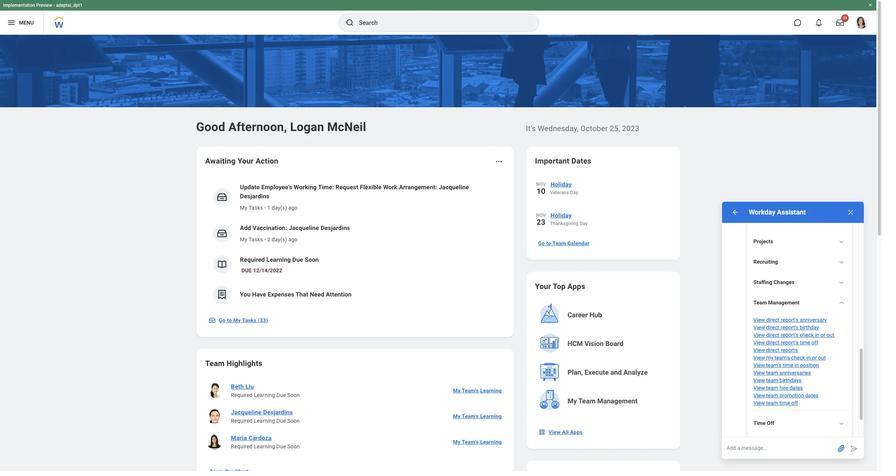 Task type: describe. For each thing, give the bounding box(es) containing it.
due for beth liu
[[277, 393, 286, 399]]

book open image
[[216, 259, 228, 271]]

chevron up image for projects
[[839, 240, 845, 245]]

your top apps
[[535, 282, 586, 291]]

25,
[[610, 124, 620, 133]]

view direct report's anniversary view direct report's birthday view direct report's check in or out view direct report's time off view direct reports view my team's check in or out view team's time in position view team anniversaries view team birthdays view team hire dates view team promotion dates view team time off
[[754, 318, 835, 407]]

awaiting your action
[[205, 157, 278, 166]]

go for go to my tasks (33)
[[219, 318, 226, 324]]

0 horizontal spatial your
[[238, 157, 254, 166]]

x image
[[847, 209, 855, 216]]

1 report's from the top
[[781, 318, 799, 324]]

team management
[[754, 300, 800, 306]]

team inside dropdown button
[[754, 300, 767, 306]]

inbox large image
[[837, 19, 844, 26]]

1
[[267, 205, 271, 211]]

day for 10
[[571, 190, 578, 196]]

it's
[[526, 124, 536, 133]]

flexible
[[360, 184, 382, 191]]

holiday for 10
[[551, 181, 572, 188]]

add vaccination: jacqueline desjardins
[[240, 225, 350, 232]]

promotion
[[780, 393, 804, 399]]

holiday button for 10
[[550, 180, 672, 190]]

birthday
[[800, 325, 819, 331]]

inbox image inside go to my tasks (33) button
[[208, 317, 216, 325]]

close environment banner image
[[869, 3, 873, 7]]

2 direct from the top
[[767, 325, 780, 331]]

recruiting button
[[751, 255, 849, 270]]

notifications large image
[[816, 19, 823, 26]]

career hub button
[[536, 302, 672, 329]]

apps for view all apps
[[570, 430, 583, 436]]

staffing
[[754, 280, 773, 286]]

my team management
[[568, 398, 638, 406]]

logan
[[290, 120, 324, 134]]

management inside dropdown button
[[769, 300, 800, 306]]

view direct report's time off link
[[754, 340, 819, 346]]

day(s) for 2
[[272, 237, 287, 243]]

- for 1
[[265, 205, 266, 211]]

that
[[296, 291, 308, 299]]

view team promotion dates link
[[754, 393, 819, 399]]

12/14/2022
[[253, 268, 282, 274]]

chevron up image for team management
[[839, 301, 845, 306]]

33
[[843, 16, 848, 20]]

view team birthdays link
[[754, 378, 802, 384]]

1 horizontal spatial in
[[807, 355, 811, 361]]

team management button
[[751, 296, 849, 311]]

implementation preview -   adeptai_dpt1
[[3, 3, 82, 8]]

team's for liu
[[462, 388, 479, 394]]

go for go to team calendar
[[538, 241, 545, 247]]

0 horizontal spatial off
[[792, 401, 799, 407]]

time
[[754, 421, 766, 427]]

0 horizontal spatial or
[[812, 355, 817, 361]]

0 vertical spatial dates
[[790, 386, 803, 392]]

off
[[767, 421, 775, 427]]

3 direct from the top
[[767, 333, 780, 339]]

desjardins inside jacqueline desjardins required learning due soon
[[263, 410, 293, 417]]

view inside view all apps button
[[549, 430, 561, 436]]

workday assistant region
[[722, 202, 864, 459]]

my team's learning button for desjardins
[[450, 410, 505, 425]]

maria cardoza button
[[228, 434, 275, 444]]

time:
[[318, 184, 334, 191]]

vision
[[585, 340, 604, 348]]

tasks for 2
[[249, 237, 263, 243]]

jacqueline inside jacqueline desjardins required learning due soon
[[231, 410, 262, 417]]

profile logan mcneil image
[[856, 17, 868, 30]]

working
[[294, 184, 317, 191]]

beth liu required learning due soon
[[231, 384, 300, 399]]

profile
[[754, 218, 770, 224]]

soon for liu
[[287, 393, 300, 399]]

dashboard expenses image
[[216, 290, 228, 301]]

ago for my tasks - 1 day(s) ago
[[289, 205, 298, 211]]

Add a message... text field
[[722, 438, 836, 459]]

send image
[[850, 445, 859, 454]]

plan, execute and analyze button
[[536, 360, 672, 387]]

jacqueline desjardins required learning due soon
[[231, 410, 300, 425]]

good afternoon, logan mcneil
[[196, 120, 366, 134]]

nov 10
[[537, 182, 546, 196]]

2 vertical spatial in
[[795, 363, 799, 369]]

1 direct from the top
[[767, 318, 780, 324]]

maria cardoza required learning due soon
[[231, 435, 300, 450]]

team highlights list
[[205, 378, 505, 456]]

staffing changes
[[754, 280, 795, 286]]

3 report's from the top
[[781, 333, 799, 339]]

career hub
[[568, 311, 602, 319]]

chevron up image for recruiting
[[839, 260, 845, 265]]

team inside 'button'
[[553, 241, 566, 247]]

2 vertical spatial time
[[780, 401, 791, 407]]

projects button
[[751, 235, 849, 249]]

important dates
[[535, 157, 592, 166]]

tasks inside go to my tasks (33) button
[[242, 318, 257, 324]]

go to my tasks (33)
[[219, 318, 268, 324]]

view my team's check in or out link
[[754, 355, 826, 361]]

1 vertical spatial jacqueline
[[289, 225, 319, 232]]

- for 2
[[265, 237, 266, 243]]

action
[[256, 157, 278, 166]]

5 team from the top
[[767, 401, 779, 407]]

good afternoon, logan mcneil main content
[[0, 35, 877, 472]]

0 vertical spatial time
[[800, 340, 811, 346]]

hcm
[[568, 340, 583, 348]]

due down add vaccination: jacqueline desjardins
[[292, 257, 303, 264]]

assistant
[[778, 209, 806, 216]]

work
[[383, 184, 398, 191]]

management inside "button"
[[598, 398, 638, 406]]

1 vertical spatial time
[[783, 363, 794, 369]]

view direct reports link
[[754, 348, 798, 354]]

it's wednesday, october 25, 2023
[[526, 124, 640, 133]]

anniversary
[[800, 318, 827, 324]]

chevron up image for staffing changes
[[839, 280, 845, 286]]

ago for my tasks - 2 day(s) ago
[[289, 237, 298, 243]]

to for team
[[547, 241, 551, 247]]

view team's time in position link
[[754, 363, 820, 369]]

analyze
[[624, 369, 648, 377]]

implementation
[[3, 3, 35, 8]]

important dates element
[[535, 176, 672, 235]]

1 vertical spatial check
[[792, 355, 806, 361]]

position
[[801, 363, 820, 369]]

5 direct from the top
[[767, 348, 780, 354]]

view direct report's anniversary link
[[754, 318, 827, 324]]

my tasks - 2 day(s) ago
[[240, 237, 298, 243]]

2023
[[622, 124, 640, 133]]

inbox image inside awaiting your action list
[[216, 228, 228, 240]]

chevron up image for profile
[[839, 219, 845, 224]]

10
[[537, 187, 546, 196]]

required for beth
[[231, 393, 253, 399]]

2 team from the top
[[767, 378, 779, 384]]

workday assistant
[[749, 209, 806, 216]]

all
[[562, 430, 569, 436]]

nbox image
[[538, 429, 546, 437]]

awaiting
[[205, 157, 236, 166]]

jacqueline desjardins button
[[228, 409, 296, 418]]

nov 23
[[537, 213, 546, 227]]

to for my
[[227, 318, 232, 324]]

recruiting
[[754, 259, 778, 265]]

my team's learning button for cardoza
[[450, 435, 505, 450]]

due for jacqueline desjardins
[[277, 419, 286, 425]]

my tasks - 1 day(s) ago
[[240, 205, 298, 211]]

1 vertical spatial your
[[535, 282, 551, 291]]

veterans
[[550, 190, 569, 196]]

beth
[[231, 384, 244, 391]]

dates
[[572, 157, 592, 166]]

attention
[[326, 291, 352, 299]]



Task type: vqa. For each thing, say whether or not it's contained in the screenshot.
the MENU
yes



Task type: locate. For each thing, give the bounding box(es) containing it.
chevron up image inside team management dropdown button
[[839, 301, 845, 306]]

plan,
[[568, 369, 583, 377]]

dates up promotion
[[790, 386, 803, 392]]

board
[[606, 340, 624, 348]]

0 horizontal spatial dates
[[790, 386, 803, 392]]

my
[[240, 205, 247, 211], [240, 237, 247, 243], [233, 318, 241, 324], [453, 388, 461, 394], [568, 398, 577, 406], [453, 414, 461, 420], [453, 440, 461, 446]]

to
[[547, 241, 551, 247], [227, 318, 232, 324]]

direct up the view direct report's time off link
[[767, 333, 780, 339]]

1 vertical spatial to
[[227, 318, 232, 324]]

go down 23
[[538, 241, 545, 247]]

due left 12/14/2022
[[242, 268, 252, 274]]

tasks
[[249, 205, 263, 211], [249, 237, 263, 243], [242, 318, 257, 324]]

1 horizontal spatial go
[[538, 241, 545, 247]]

1 horizontal spatial management
[[769, 300, 800, 306]]

jacqueline
[[439, 184, 469, 191], [289, 225, 319, 232], [231, 410, 262, 417]]

team down the view team promotion dates link
[[767, 401, 779, 407]]

nov for 10
[[537, 182, 546, 187]]

day(s) right 1
[[272, 205, 287, 211]]

direct up view direct report's birthday link
[[767, 318, 780, 324]]

0 horizontal spatial in
[[795, 363, 799, 369]]

go inside button
[[219, 318, 226, 324]]

inbox image
[[216, 192, 228, 203]]

have
[[252, 291, 266, 299]]

3 my team's learning button from the top
[[450, 435, 505, 450]]

3 team from the top
[[767, 386, 779, 392]]

direct up view direct reports link
[[767, 340, 780, 346]]

1 horizontal spatial out
[[827, 333, 835, 339]]

1 horizontal spatial off
[[812, 340, 819, 346]]

anniversaries
[[780, 371, 811, 377]]

vaccination:
[[253, 225, 287, 232]]

menu button
[[0, 11, 44, 35]]

0 vertical spatial day
[[571, 190, 578, 196]]

0 vertical spatial inbox image
[[216, 228, 228, 240]]

0 vertical spatial -
[[53, 3, 55, 8]]

my team's learning for liu
[[453, 388, 502, 394]]

1 ago from the top
[[289, 205, 298, 211]]

direct down view direct report's anniversary link
[[767, 325, 780, 331]]

chevron up image inside "staffing changes" dropdown button
[[839, 280, 845, 286]]

learning inside jacqueline desjardins required learning due soon
[[254, 419, 275, 425]]

2 chevron up image from the top
[[839, 422, 845, 427]]

3 my team's learning from the top
[[453, 440, 502, 446]]

calendar
[[568, 241, 590, 247]]

go to team calendar button
[[535, 236, 593, 251]]

1 vertical spatial chevron up image
[[839, 422, 845, 427]]

holiday inside holiday thanksgiving day
[[551, 212, 572, 220]]

0 vertical spatial my team's learning button
[[450, 384, 505, 399]]

team down the view team birthdays link
[[767, 386, 779, 392]]

team down staffing
[[754, 300, 767, 306]]

0 vertical spatial team's
[[462, 388, 479, 394]]

1 vertical spatial out
[[819, 355, 826, 361]]

nov down 10
[[537, 213, 546, 218]]

go to team calendar
[[538, 241, 590, 247]]

2 vertical spatial jacqueline
[[231, 410, 262, 417]]

required learning due soon
[[240, 257, 319, 264]]

1 vertical spatial or
[[812, 355, 817, 361]]

holiday up "veterans"
[[551, 181, 572, 188]]

due up jacqueline desjardins button on the bottom left of page
[[277, 393, 286, 399]]

1 vertical spatial go
[[219, 318, 226, 324]]

chevron up image inside projects dropdown button
[[839, 240, 845, 245]]

inbox image left go to my tasks (33)
[[208, 317, 216, 325]]

1 vertical spatial day
[[580, 221, 588, 227]]

your left top
[[535, 282, 551, 291]]

1 horizontal spatial your
[[535, 282, 551, 291]]

- inside 'menu' banner
[[53, 3, 55, 8]]

required inside maria cardoza required learning due soon
[[231, 444, 253, 450]]

team left highlights
[[205, 360, 225, 369]]

tasks left 1
[[249, 205, 263, 211]]

dates
[[790, 386, 803, 392], [806, 393, 819, 399]]

team's
[[462, 388, 479, 394], [462, 414, 479, 420], [462, 440, 479, 446]]

1 vertical spatial apps
[[570, 430, 583, 436]]

team up view team hire dates link
[[767, 378, 779, 384]]

team highlights
[[205, 360, 263, 369]]

view all apps
[[549, 430, 583, 436]]

2 ago from the top
[[289, 237, 298, 243]]

jacqueline right vaccination:
[[289, 225, 319, 232]]

required for jacqueline
[[231, 419, 253, 425]]

1 vertical spatial in
[[807, 355, 811, 361]]

off down promotion
[[792, 401, 799, 407]]

0 horizontal spatial go
[[219, 318, 226, 324]]

0 horizontal spatial inbox image
[[208, 317, 216, 325]]

add
[[240, 225, 251, 232]]

0 vertical spatial out
[[827, 333, 835, 339]]

in up anniversaries
[[795, 363, 799, 369]]

holiday inside holiday veterans day
[[551, 181, 572, 188]]

0 vertical spatial holiday button
[[550, 180, 672, 190]]

1 vertical spatial dates
[[806, 393, 819, 399]]

soon inside awaiting your action list
[[305, 257, 319, 264]]

justify image
[[7, 18, 16, 27]]

0 vertical spatial tasks
[[249, 205, 263, 211]]

nov for 23
[[537, 213, 546, 218]]

check down reports
[[792, 355, 806, 361]]

chevron up image inside recruiting dropdown button
[[839, 260, 845, 265]]

report's
[[781, 318, 799, 324], [781, 325, 799, 331], [781, 333, 799, 339], [781, 340, 799, 346]]

0 horizontal spatial jacqueline
[[231, 410, 262, 417]]

0 vertical spatial jacqueline
[[439, 184, 469, 191]]

0 vertical spatial management
[[769, 300, 800, 306]]

apps right all
[[570, 430, 583, 436]]

soon for desjardins
[[287, 419, 300, 425]]

2 vertical spatial my team's learning button
[[450, 435, 505, 450]]

chevron up image
[[839, 219, 845, 224], [839, 240, 845, 245], [839, 260, 845, 265], [839, 280, 845, 286]]

1 vertical spatial my team's learning
[[453, 414, 502, 420]]

required up maria
[[231, 419, 253, 425]]

1 chevron up image from the top
[[839, 219, 845, 224]]

to inside 'button'
[[547, 241, 551, 247]]

liu
[[246, 384, 254, 391]]

holiday up thanksgiving
[[551, 212, 572, 220]]

0 vertical spatial holiday
[[551, 181, 572, 188]]

your left action
[[238, 157, 254, 166]]

4 chevron up image from the top
[[839, 280, 845, 286]]

required up due 12/14/2022
[[240, 257, 265, 264]]

holiday for 23
[[551, 212, 572, 220]]

team down execute
[[579, 398, 596, 406]]

1 vertical spatial tasks
[[249, 237, 263, 243]]

related actions image
[[495, 158, 503, 166]]

management up view direct report's anniversary link
[[769, 300, 800, 306]]

0 vertical spatial go
[[538, 241, 545, 247]]

1 horizontal spatial jacqueline
[[289, 225, 319, 232]]

management down and
[[598, 398, 638, 406]]

need
[[310, 291, 324, 299]]

tasks for 1
[[249, 205, 263, 211]]

1 vertical spatial off
[[792, 401, 799, 407]]

1 team's from the top
[[462, 388, 479, 394]]

2 horizontal spatial jacqueline
[[439, 184, 469, 191]]

you have expenses that need attention
[[240, 291, 352, 299]]

jacqueline inside update employee's working time: request flexible work arrangement: jacqueline desjardins
[[439, 184, 469, 191]]

2 my team's learning from the top
[[453, 414, 502, 420]]

2 nov from the top
[[537, 213, 546, 218]]

chevron up image inside time off dropdown button
[[839, 422, 845, 427]]

time off
[[754, 421, 775, 427]]

learning inside awaiting your action list
[[267, 257, 291, 264]]

4 report's from the top
[[781, 340, 799, 346]]

1 my team's learning from the top
[[453, 388, 502, 394]]

tasks left 2
[[249, 237, 263, 243]]

or down anniversary
[[821, 333, 826, 339]]

1 team from the top
[[767, 371, 779, 377]]

report's up view direct report's birthday link
[[781, 318, 799, 324]]

1 vertical spatial desjardins
[[321, 225, 350, 232]]

soon inside beth liu required learning due soon
[[287, 393, 300, 399]]

0 vertical spatial in
[[816, 333, 820, 339]]

time off button
[[751, 417, 849, 431]]

ago
[[289, 205, 298, 211], [289, 237, 298, 243]]

view all apps button
[[535, 425, 587, 441]]

in down birthday
[[816, 333, 820, 339]]

or up position
[[812, 355, 817, 361]]

23
[[537, 218, 546, 227]]

1 vertical spatial team's
[[462, 414, 479, 420]]

update employee's working time: request flexible work arrangement: jacqueline desjardins
[[240, 184, 469, 200]]

2 team's from the top
[[462, 414, 479, 420]]

inbox image
[[216, 228, 228, 240], [208, 317, 216, 325]]

2 vertical spatial -
[[265, 237, 266, 243]]

1 nov from the top
[[537, 182, 546, 187]]

view team hire dates link
[[754, 386, 803, 392]]

-
[[53, 3, 55, 8], [265, 205, 266, 211], [265, 237, 266, 243]]

Search Workday  search field
[[359, 14, 523, 31]]

team
[[767, 371, 779, 377], [767, 378, 779, 384], [767, 386, 779, 392], [767, 393, 779, 399], [767, 401, 779, 407]]

1 vertical spatial holiday
[[551, 212, 572, 220]]

nov
[[537, 182, 546, 187], [537, 213, 546, 218]]

apps inside button
[[570, 430, 583, 436]]

off
[[812, 340, 819, 346], [792, 401, 799, 407]]

inbox image left add
[[216, 228, 228, 240]]

upload clip image
[[837, 445, 846, 454]]

1 day(s) from the top
[[272, 205, 287, 211]]

required
[[240, 257, 265, 264], [231, 393, 253, 399], [231, 419, 253, 425], [231, 444, 253, 450]]

view direct report's check in or out link
[[754, 333, 835, 339]]

my team's learning for cardoza
[[453, 440, 502, 446]]

ago up add vaccination: jacqueline desjardins
[[289, 205, 298, 211]]

day for 23
[[580, 221, 588, 227]]

report's down view direct report's birthday link
[[781, 333, 799, 339]]

team up the view team birthdays link
[[767, 371, 779, 377]]

due down jacqueline desjardins button on the bottom left of page
[[277, 419, 286, 425]]

required inside awaiting your action list
[[240, 257, 265, 264]]

2 report's from the top
[[781, 325, 799, 331]]

application
[[722, 438, 864, 459]]

in up position
[[807, 355, 811, 361]]

menu banner
[[0, 0, 877, 35]]

2 vertical spatial tasks
[[242, 318, 257, 324]]

1 horizontal spatial day
[[580, 221, 588, 227]]

changes
[[774, 280, 795, 286]]

top
[[553, 282, 566, 291]]

jacqueline down beth liu button
[[231, 410, 262, 417]]

team's
[[775, 355, 790, 361], [767, 363, 782, 369]]

3 chevron up image from the top
[[839, 260, 845, 265]]

soon for cardoza
[[287, 444, 300, 450]]

1 horizontal spatial inbox image
[[216, 228, 228, 240]]

2 horizontal spatial in
[[816, 333, 820, 339]]

check down birthday
[[800, 333, 814, 339]]

0 vertical spatial nov
[[537, 182, 546, 187]]

due for maria cardoza
[[277, 444, 286, 450]]

out up position
[[819, 355, 826, 361]]

birthdays
[[780, 378, 802, 384]]

chevron up image for time off
[[839, 422, 845, 427]]

to down thanksgiving
[[547, 241, 551, 247]]

chevron up image inside profile dropdown button
[[839, 219, 845, 224]]

holiday veterans day
[[550, 181, 578, 196]]

my team's learning for desjardins
[[453, 414, 502, 420]]

you have expenses that need attention button
[[205, 280, 505, 310]]

reports
[[781, 348, 798, 354]]

1 vertical spatial nov
[[537, 213, 546, 218]]

hire
[[780, 386, 789, 392]]

team inside "button"
[[579, 398, 596, 406]]

1 vertical spatial day(s)
[[272, 237, 287, 243]]

1 my team's learning button from the top
[[450, 384, 505, 399]]

time down the view team promotion dates link
[[780, 401, 791, 407]]

team's for desjardins
[[462, 414, 479, 420]]

required for maria
[[231, 444, 253, 450]]

2 holiday from the top
[[551, 212, 572, 220]]

my team's learning button for liu
[[450, 384, 505, 399]]

staffing changes button
[[751, 276, 849, 290]]

0 horizontal spatial to
[[227, 318, 232, 324]]

awaiting your action list
[[205, 177, 505, 310]]

learning inside maria cardoza required learning due soon
[[254, 444, 275, 450]]

off down birthday
[[812, 340, 819, 346]]

jacqueline right arrangement:
[[439, 184, 469, 191]]

33 button
[[832, 14, 849, 31]]

0 vertical spatial team's
[[775, 355, 790, 361]]

0 horizontal spatial day
[[571, 190, 578, 196]]

day inside holiday veterans day
[[571, 190, 578, 196]]

1 vertical spatial -
[[265, 205, 266, 211]]

view direct report's birthday link
[[754, 325, 819, 331]]

0 vertical spatial chevron up image
[[839, 301, 845, 306]]

due 12/14/2022
[[242, 268, 282, 274]]

learning inside beth liu required learning due soon
[[254, 393, 275, 399]]

time
[[800, 340, 811, 346], [783, 363, 794, 369], [780, 401, 791, 407]]

chevron up image
[[839, 301, 845, 306], [839, 422, 845, 427]]

due down jacqueline desjardins required learning due soon
[[277, 444, 286, 450]]

go inside 'button'
[[538, 241, 545, 247]]

1 horizontal spatial or
[[821, 333, 826, 339]]

(33)
[[258, 318, 268, 324]]

afternoon,
[[228, 120, 287, 134]]

0 vertical spatial your
[[238, 157, 254, 166]]

3 team's from the top
[[462, 440, 479, 446]]

2 vertical spatial team's
[[462, 440, 479, 446]]

required inside jacqueline desjardins required learning due soon
[[231, 419, 253, 425]]

ago down add vaccination: jacqueline desjardins
[[289, 237, 298, 243]]

4 direct from the top
[[767, 340, 780, 346]]

career
[[568, 311, 588, 319]]

report's up reports
[[781, 340, 799, 346]]

1 horizontal spatial to
[[547, 241, 551, 247]]

arrangement:
[[399, 184, 437, 191]]

maria
[[231, 435, 247, 442]]

day right thanksgiving
[[580, 221, 588, 227]]

day(s) right 2
[[272, 237, 287, 243]]

desjardins inside update employee's working time: request flexible work arrangement: jacqueline desjardins
[[240, 193, 270, 200]]

- right "preview"
[[53, 3, 55, 8]]

good
[[196, 120, 225, 134]]

1 vertical spatial holiday button
[[550, 211, 672, 221]]

2 chevron up image from the top
[[839, 240, 845, 245]]

update
[[240, 184, 260, 191]]

1 holiday from the top
[[551, 181, 572, 188]]

0 vertical spatial desjardins
[[240, 193, 270, 200]]

my inside "button"
[[568, 398, 577, 406]]

2 holiday button from the top
[[550, 211, 672, 221]]

apps for your top apps
[[568, 282, 586, 291]]

apps right top
[[568, 282, 586, 291]]

team up view team time off link
[[767, 393, 779, 399]]

2 vertical spatial my team's learning
[[453, 440, 502, 446]]

0 horizontal spatial out
[[819, 355, 826, 361]]

0 vertical spatial ago
[[289, 205, 298, 211]]

go down the dashboard expenses image
[[219, 318, 226, 324]]

out down anniversary
[[827, 333, 835, 339]]

mcneil
[[327, 120, 366, 134]]

2
[[267, 237, 271, 243]]

due inside jacqueline desjardins required learning due soon
[[277, 419, 286, 425]]

nov left holiday veterans day
[[537, 182, 546, 187]]

management
[[769, 300, 800, 306], [598, 398, 638, 406]]

1 vertical spatial management
[[598, 398, 638, 406]]

0 vertical spatial day(s)
[[272, 205, 287, 211]]

soon inside jacqueline desjardins required learning due soon
[[287, 419, 300, 425]]

execute
[[585, 369, 609, 377]]

2 vertical spatial desjardins
[[263, 410, 293, 417]]

0 vertical spatial off
[[812, 340, 819, 346]]

- for adeptai_dpt1
[[53, 3, 55, 8]]

0 vertical spatial or
[[821, 333, 826, 339]]

direct
[[767, 318, 780, 324], [767, 325, 780, 331], [767, 333, 780, 339], [767, 340, 780, 346], [767, 348, 780, 354]]

- left 2
[[265, 237, 266, 243]]

apps
[[568, 282, 586, 291], [570, 430, 583, 436]]

0 vertical spatial apps
[[568, 282, 586, 291]]

required down beth liu button
[[231, 393, 253, 399]]

view team anniversaries link
[[754, 371, 811, 377]]

0 vertical spatial check
[[800, 333, 814, 339]]

1 vertical spatial inbox image
[[208, 317, 216, 325]]

preview
[[36, 3, 52, 8]]

team's up "view team's time in position" link
[[775, 355, 790, 361]]

hub
[[590, 311, 602, 319]]

arrow left image
[[732, 209, 740, 216]]

report's down view direct report's anniversary link
[[781, 325, 799, 331]]

wednesday,
[[538, 124, 579, 133]]

2 my team's learning button from the top
[[450, 410, 505, 425]]

request
[[336, 184, 359, 191]]

time down view my team's check in or out link
[[783, 363, 794, 369]]

required inside beth liu required learning due soon
[[231, 393, 253, 399]]

holiday button for 23
[[550, 211, 672, 221]]

tasks left (33)
[[242, 318, 257, 324]]

time down view direct report's check in or out link
[[800, 340, 811, 346]]

direct up my
[[767, 348, 780, 354]]

1 vertical spatial my team's learning button
[[450, 410, 505, 425]]

dates right promotion
[[806, 393, 819, 399]]

1 horizontal spatial dates
[[806, 393, 819, 399]]

0 horizontal spatial management
[[598, 398, 638, 406]]

search image
[[346, 18, 355, 27]]

team's for cardoza
[[462, 440, 479, 446]]

required down maria
[[231, 444, 253, 450]]

soon inside maria cardoza required learning due soon
[[287, 444, 300, 450]]

- left 1
[[265, 205, 266, 211]]

team's down my
[[767, 363, 782, 369]]

0 vertical spatial to
[[547, 241, 551, 247]]

important
[[535, 157, 570, 166]]

to down the dashboard expenses image
[[227, 318, 232, 324]]

1 vertical spatial ago
[[289, 237, 298, 243]]

2 day(s) from the top
[[272, 237, 287, 243]]

due inside maria cardoza required learning due soon
[[277, 444, 286, 450]]

1 vertical spatial team's
[[767, 363, 782, 369]]

to inside button
[[227, 318, 232, 324]]

0 vertical spatial my team's learning
[[453, 388, 502, 394]]

day(s) for 1
[[272, 205, 287, 211]]

1 chevron up image from the top
[[839, 301, 845, 306]]

day inside holiday thanksgiving day
[[580, 221, 588, 227]]

view
[[754, 318, 765, 324], [754, 325, 765, 331], [754, 333, 765, 339], [754, 340, 765, 346], [754, 348, 765, 354], [754, 355, 765, 361], [754, 363, 765, 369], [754, 371, 765, 377], [754, 378, 765, 384], [754, 386, 765, 392], [754, 393, 765, 399], [754, 401, 765, 407], [549, 430, 561, 436]]

team left calendar
[[553, 241, 566, 247]]

my team management button
[[536, 388, 672, 416]]

due inside beth liu required learning due soon
[[277, 393, 286, 399]]

1 holiday button from the top
[[550, 180, 672, 190]]

my
[[767, 355, 774, 361]]

4 team from the top
[[767, 393, 779, 399]]

hcm vision board button
[[536, 331, 672, 358]]

day right "veterans"
[[571, 190, 578, 196]]



